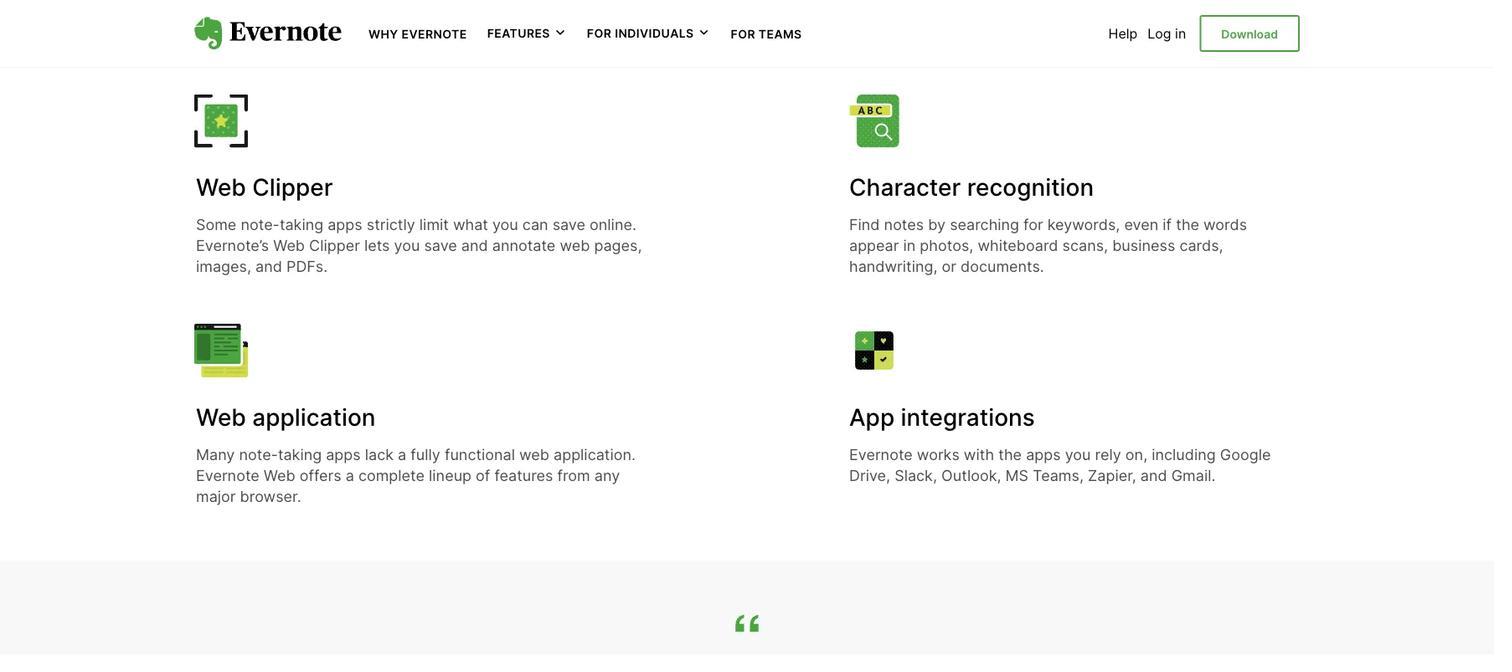 Task type: describe. For each thing, give the bounding box(es) containing it.
photos,
[[920, 236, 974, 255]]

0 vertical spatial save
[[553, 215, 586, 234]]

recognition
[[967, 173, 1094, 202]]

for teams
[[731, 27, 802, 41]]

apps for web application
[[326, 446, 361, 464]]

with
[[964, 446, 995, 464]]

iphone
[[912, 0, 960, 4]]

help link
[[1109, 25, 1138, 41]]

and left mac?
[[1217, 0, 1244, 4]]

complete
[[358, 467, 425, 485]]

way.
[[542, 0, 575, 4]]

an
[[890, 0, 907, 4]]

web inside some note-taking apps strictly limit what you can save online. evernote's web clipper lets you save and annotate web pages, images, and pdfs.
[[273, 236, 305, 255]]

you inside evernote works with the apps you rely on, including google drive, slack, outlook, ms teams, zapier, and gmail.
[[1065, 446, 1091, 464]]

apps inside evernote works with the apps you rely on, including google drive, slack, outlook, ms teams, zapier, and gmail.
[[1026, 446, 1061, 464]]

even
[[1125, 215, 1159, 234]]

teams,
[[1033, 467, 1084, 485]]

and down what
[[461, 236, 488, 255]]

zapier,
[[1088, 467, 1137, 485]]

windows
[[1008, 0, 1073, 4]]

the inside evernote works with the apps you rely on, including google drive, slack, outlook, ms teams, zapier, and gmail.
[[999, 446, 1022, 464]]

download link
[[1200, 15, 1300, 52]]

for for for teams
[[731, 27, 756, 41]]

web up some
[[196, 173, 246, 202]]

system
[[196, 6, 247, 25]]

a up at
[[475, 0, 484, 4]]

lack
[[365, 446, 394, 464]]

by
[[928, 215, 946, 234]]

why evernote
[[369, 27, 467, 41]]

and up unlike
[[964, 0, 991, 4]]

is
[[584, 6, 596, 25]]

in inside find notes by searching for keywords, even if the words appear in photos, whiteboard scans, business cards, handwriting, or documents.
[[903, 236, 916, 255]]

web inside many note-taking apps lack a fully functional web application. evernote web offers a complete lineup of features from any major browser.
[[519, 446, 550, 464]]

note- inside have an iphone and a windows computer? android and mac? like using linux? unlike most note-taking apps, evernote works on them all.
[[1062, 6, 1101, 25]]

log in
[[1148, 25, 1186, 41]]

you up annotate
[[493, 215, 518, 234]]

certain
[[488, 0, 538, 4]]

or inside evernote doesn't force you to organize a certain way. create a system of notebooks or don't organize at all. any note is a quick search away.
[[350, 6, 365, 25]]

a right lack
[[398, 446, 407, 464]]

them
[[918, 27, 955, 46]]

pdfs.
[[286, 258, 328, 276]]

fully
[[411, 446, 441, 464]]

for teams link
[[731, 25, 802, 41]]

notes
[[884, 215, 924, 234]]

evernote inside evernote works with the apps you rely on, including google drive, slack, outlook, ms teams, zapier, and gmail.
[[849, 446, 913, 464]]

evernote inside evernote doesn't force you to organize a certain way. create a system of notebooks or don't organize at all. any note is a quick search away.
[[196, 0, 260, 4]]

ms
[[1006, 467, 1029, 485]]

log
[[1148, 25, 1172, 41]]

web inside many note-taking apps lack a fully functional web application. evernote web offers a complete lineup of features from any major browser.
[[264, 467, 295, 485]]

limit
[[420, 215, 449, 234]]

help
[[1109, 25, 1138, 41]]

away.
[[291, 27, 332, 46]]

individuals
[[615, 26, 694, 40]]

note- for clipper
[[241, 215, 280, 234]]

outlook,
[[942, 467, 1002, 485]]

all. inside evernote doesn't force you to organize a certain way. create a system of notebooks or don't organize at all. any note is a quick search away.
[[492, 6, 512, 25]]

a up for individuals
[[631, 0, 639, 4]]

online.
[[590, 215, 637, 234]]

integrations
[[901, 403, 1035, 432]]

have
[[849, 0, 886, 4]]

notebooks
[[270, 6, 346, 25]]

taking inside have an iphone and a windows computer? android and mac? like using linux? unlike most note-taking apps, evernote works on them all.
[[1101, 6, 1145, 25]]

like
[[849, 6, 878, 25]]

doesn't
[[264, 0, 316, 4]]

evernote inside many note-taking apps lack a fully functional web application. evernote web offers a complete lineup of features from any major browser.
[[196, 467, 260, 485]]

offers
[[300, 467, 342, 485]]

the inside find notes by searching for keywords, even if the words appear in photos, whiteboard scans, business cards, handwriting, or documents.
[[1176, 215, 1200, 234]]

apps,
[[1149, 6, 1188, 25]]

including
[[1152, 446, 1216, 464]]

download
[[1222, 27, 1278, 41]]

annotate
[[492, 236, 556, 255]]

android
[[1157, 0, 1213, 4]]

you down strictly
[[394, 236, 420, 255]]

strictly
[[367, 215, 415, 234]]

on,
[[1126, 446, 1148, 464]]

search icon image
[[848, 94, 901, 148]]

most
[[1023, 6, 1058, 25]]

pages,
[[594, 236, 642, 255]]

features button
[[487, 25, 567, 42]]

business
[[1113, 236, 1176, 255]]

if
[[1163, 215, 1172, 234]]

character
[[849, 173, 961, 202]]

apps for web clipper
[[328, 215, 363, 234]]

functional
[[445, 446, 515, 464]]

create
[[579, 0, 627, 4]]

many note-taking apps lack a fully functional web application. evernote web offers a complete lineup of features from any major browser.
[[196, 446, 636, 506]]

some
[[196, 215, 237, 234]]

for for for individuals
[[587, 26, 612, 40]]

a down create
[[600, 6, 608, 25]]

web clipper image
[[194, 94, 248, 148]]

of inside evernote doesn't force you to organize a certain way. create a system of notebooks or don't organize at all. any note is a quick search away.
[[252, 6, 266, 25]]

keywords,
[[1048, 215, 1120, 234]]



Task type: vqa. For each thing, say whether or not it's contained in the screenshot.
Create
yes



Task type: locate. For each thing, give the bounding box(es) containing it.
clipper
[[252, 173, 333, 202], [309, 236, 360, 255]]

0 horizontal spatial in
[[903, 236, 916, 255]]

note- for application
[[239, 446, 278, 464]]

1 horizontal spatial save
[[553, 215, 586, 234]]

note- inside some note-taking apps strictly limit what you can save online. evernote's web clipper lets you save and annotate web pages, images, and pdfs.
[[241, 215, 280, 234]]

0 vertical spatial in
[[1175, 25, 1186, 41]]

apps
[[328, 215, 363, 234], [326, 446, 361, 464], [1026, 446, 1061, 464]]

app integrations icon image
[[848, 324, 901, 378]]

1 horizontal spatial for
[[731, 27, 756, 41]]

taking up offers
[[278, 446, 322, 464]]

and left pdfs.
[[256, 258, 282, 276]]

teams
[[759, 27, 802, 41]]

on
[[896, 27, 914, 46]]

works inside have an iphone and a windows computer? android and mac? like using linux? unlike most note-taking apps, evernote works on them all.
[[849, 27, 892, 46]]

evernote down "to" on the top left of the page
[[402, 27, 467, 41]]

lineup
[[429, 467, 472, 485]]

of inside many note-taking apps lack a fully functional web application. evernote web offers a complete lineup of features from any major browser.
[[476, 467, 490, 485]]

computer?
[[1077, 0, 1153, 4]]

cards,
[[1180, 236, 1224, 255]]

0 vertical spatial taking
[[1101, 6, 1145, 25]]

1 vertical spatial clipper
[[309, 236, 360, 255]]

application
[[252, 403, 376, 432]]

works up slack,
[[917, 446, 960, 464]]

1 horizontal spatial or
[[942, 258, 957, 276]]

note- right 'many'
[[239, 446, 278, 464]]

for
[[1024, 215, 1044, 234]]

all. down linux? at the right
[[959, 27, 979, 46]]

in
[[1175, 25, 1186, 41], [903, 236, 916, 255]]

web
[[196, 173, 246, 202], [273, 236, 305, 255], [196, 403, 246, 432], [264, 467, 295, 485]]

0 vertical spatial clipper
[[252, 173, 333, 202]]

0 horizontal spatial for
[[587, 26, 612, 40]]

1 vertical spatial note-
[[241, 215, 280, 234]]

drive,
[[849, 467, 891, 485]]

0 vertical spatial note-
[[1062, 6, 1101, 25]]

to
[[391, 0, 406, 4]]

a right offers
[[346, 467, 354, 485]]

all. inside have an iphone and a windows computer? android and mac? like using linux? unlike most note-taking apps, evernote works on them all.
[[959, 27, 979, 46]]

searching
[[950, 215, 1020, 234]]

1 vertical spatial taking
[[280, 215, 323, 234]]

words
[[1204, 215, 1247, 234]]

evernote logo image
[[194, 17, 342, 50]]

mac?
[[1248, 0, 1286, 4]]

apps up offers
[[326, 446, 361, 464]]

note- inside many note-taking apps lack a fully functional web application. evernote web offers a complete lineup of features from any major browser.
[[239, 446, 278, 464]]

all. down certain
[[492, 6, 512, 25]]

google
[[1220, 446, 1271, 464]]

web inside some note-taking apps strictly limit what you can save online. evernote's web clipper lets you save and annotate web pages, images, and pdfs.
[[560, 236, 590, 255]]

have an iphone and a windows computer? android and mac? like using linux? unlike most note-taking apps, evernote works on them all.
[[849, 0, 1286, 46]]

search
[[238, 27, 286, 46]]

note
[[548, 6, 580, 25]]

1 horizontal spatial web
[[560, 236, 590, 255]]

web left the pages,
[[560, 236, 590, 255]]

1 vertical spatial of
[[476, 467, 490, 485]]

browser icon image
[[194, 324, 248, 378]]

log in link
[[1148, 25, 1186, 41]]

taking down computer?
[[1101, 6, 1145, 25]]

for down is
[[587, 26, 612, 40]]

features
[[495, 467, 553, 485]]

appear
[[849, 236, 899, 255]]

0 horizontal spatial web
[[519, 446, 550, 464]]

app integrations
[[849, 403, 1035, 432]]

all.
[[492, 6, 512, 25], [959, 27, 979, 46]]

2 vertical spatial taking
[[278, 446, 322, 464]]

browser.
[[240, 488, 301, 506]]

whiteboard
[[978, 236, 1058, 255]]

any
[[517, 6, 544, 25]]

from
[[558, 467, 590, 485]]

you
[[361, 0, 387, 4], [493, 215, 518, 234], [394, 236, 420, 255], [1065, 446, 1091, 464]]

documents.
[[961, 258, 1045, 276]]

save right can
[[553, 215, 586, 234]]

web up 'many'
[[196, 403, 246, 432]]

force
[[320, 0, 357, 4]]

1 horizontal spatial in
[[1175, 25, 1186, 41]]

why evernote link
[[369, 25, 467, 41]]

web clipper
[[196, 173, 333, 202]]

taking up pdfs.
[[280, 215, 323, 234]]

clipper inside some note-taking apps strictly limit what you can save online. evernote's web clipper lets you save and annotate web pages, images, and pdfs.
[[309, 236, 360, 255]]

what
[[453, 215, 488, 234]]

quick
[[196, 27, 234, 46]]

0 vertical spatial works
[[849, 27, 892, 46]]

taking
[[1101, 6, 1145, 25], [280, 215, 323, 234], [278, 446, 322, 464]]

note- down computer?
[[1062, 6, 1101, 25]]

gmail.
[[1172, 467, 1216, 485]]

the up ms
[[999, 446, 1022, 464]]

any
[[595, 467, 620, 485]]

works down like
[[849, 27, 892, 46]]

0 horizontal spatial or
[[350, 6, 365, 25]]

1 horizontal spatial the
[[1176, 215, 1200, 234]]

for inside button
[[587, 26, 612, 40]]

some note-taking apps strictly limit what you can save online. evernote's web clipper lets you save and annotate web pages, images, and pdfs.
[[196, 215, 642, 276]]

taking inside some note-taking apps strictly limit what you can save online. evernote's web clipper lets you save and annotate web pages, images, and pdfs.
[[280, 215, 323, 234]]

and inside evernote works with the apps you rely on, including google drive, slack, outlook, ms teams, zapier, and gmail.
[[1141, 467, 1168, 485]]

taking for application
[[278, 446, 322, 464]]

evernote up the download
[[1192, 6, 1256, 25]]

of
[[252, 6, 266, 25], [476, 467, 490, 485]]

works
[[849, 27, 892, 46], [917, 446, 960, 464]]

0 vertical spatial all.
[[492, 6, 512, 25]]

works inside evernote works with the apps you rely on, including google drive, slack, outlook, ms teams, zapier, and gmail.
[[917, 446, 960, 464]]

a inside have an iphone and a windows computer? android and mac? like using linux? unlike most note-taking apps, evernote works on them all.
[[995, 0, 1004, 4]]

1 horizontal spatial works
[[917, 446, 960, 464]]

web up pdfs.
[[273, 236, 305, 255]]

evernote doesn't force you to organize a certain way. create a system of notebooks or don't organize at all. any note is a quick search away.
[[196, 0, 639, 46]]

0 horizontal spatial all.
[[492, 6, 512, 25]]

1 vertical spatial the
[[999, 446, 1022, 464]]

a up unlike
[[995, 0, 1004, 4]]

2 vertical spatial note-
[[239, 446, 278, 464]]

1 vertical spatial all.
[[959, 27, 979, 46]]

taking inside many note-taking apps lack a fully functional web application. evernote web offers a complete lineup of features from any major browser.
[[278, 446, 322, 464]]

you up "teams,"
[[1065, 446, 1091, 464]]

save down limit
[[424, 236, 457, 255]]

slack,
[[895, 467, 937, 485]]

web up features
[[519, 446, 550, 464]]

evernote inside have an iphone and a windows computer? android and mac? like using linux? unlike most note-taking apps, evernote works on them all.
[[1192, 6, 1256, 25]]

for individuals button
[[587, 25, 711, 42]]

0 vertical spatial of
[[252, 6, 266, 25]]

note-
[[1062, 6, 1101, 25], [241, 215, 280, 234], [239, 446, 278, 464]]

at
[[474, 6, 488, 25]]

1 vertical spatial organize
[[409, 6, 470, 25]]

0 horizontal spatial works
[[849, 27, 892, 46]]

apps up "teams,"
[[1026, 446, 1061, 464]]

1 vertical spatial in
[[903, 236, 916, 255]]

handwriting,
[[849, 258, 938, 276]]

evernote
[[196, 0, 260, 4], [1192, 6, 1256, 25], [402, 27, 467, 41], [849, 446, 913, 464], [196, 467, 260, 485]]

1 vertical spatial save
[[424, 236, 457, 255]]

apps left strictly
[[328, 215, 363, 234]]

linux?
[[925, 6, 970, 25]]

or down the force
[[350, 6, 365, 25]]

lets
[[364, 236, 390, 255]]

1 horizontal spatial of
[[476, 467, 490, 485]]

evernote's
[[196, 236, 269, 255]]

images,
[[196, 258, 251, 276]]

why
[[369, 27, 398, 41]]

1 vertical spatial web
[[519, 446, 550, 464]]

you up don't at the left top of the page
[[361, 0, 387, 4]]

web up "browser."
[[264, 467, 295, 485]]

unlike
[[975, 6, 1018, 25]]

or inside find notes by searching for keywords, even if the words appear in photos, whiteboard scans, business cards, handwriting, or documents.
[[942, 258, 957, 276]]

0 horizontal spatial the
[[999, 446, 1022, 464]]

note- up evernote's
[[241, 215, 280, 234]]

0 vertical spatial or
[[350, 6, 365, 25]]

for individuals
[[587, 26, 694, 40]]

many
[[196, 446, 235, 464]]

apps inside some note-taking apps strictly limit what you can save online. evernote's web clipper lets you save and annotate web pages, images, and pdfs.
[[328, 215, 363, 234]]

can
[[523, 215, 548, 234]]

find notes by searching for keywords, even if the words appear in photos, whiteboard scans, business cards, handwriting, or documents.
[[849, 215, 1247, 276]]

0 vertical spatial organize
[[410, 0, 471, 4]]

of down functional
[[476, 467, 490, 485]]

character recognition
[[849, 173, 1094, 202]]

1 horizontal spatial all.
[[959, 27, 979, 46]]

evernote up drive,
[[849, 446, 913, 464]]

apps inside many note-taking apps lack a fully functional web application. evernote web offers a complete lineup of features from any major browser.
[[326, 446, 361, 464]]

and down on, at the bottom right of the page
[[1141, 467, 1168, 485]]

taking for clipper
[[280, 215, 323, 234]]

you inside evernote doesn't force you to organize a certain way. create a system of notebooks or don't organize at all. any note is a quick search away.
[[361, 0, 387, 4]]

the right if
[[1176, 215, 1200, 234]]

for left the teams
[[731, 27, 756, 41]]

or down photos,
[[942, 258, 957, 276]]

1 vertical spatial or
[[942, 258, 957, 276]]

evernote up major
[[196, 467, 260, 485]]

0 vertical spatial the
[[1176, 215, 1200, 234]]

in down notes
[[903, 236, 916, 255]]

evernote up system
[[196, 0, 260, 4]]

a
[[475, 0, 484, 4], [631, 0, 639, 4], [995, 0, 1004, 4], [600, 6, 608, 25], [398, 446, 407, 464], [346, 467, 354, 485]]

features
[[487, 26, 550, 40]]

1 vertical spatial works
[[917, 446, 960, 464]]

evernote works with the apps you rely on, including google drive, slack, outlook, ms teams, zapier, and gmail.
[[849, 446, 1271, 485]]

app
[[849, 403, 895, 432]]

0 vertical spatial web
[[560, 236, 590, 255]]

don't
[[369, 6, 405, 25]]

0 horizontal spatial save
[[424, 236, 457, 255]]

of up search
[[252, 6, 266, 25]]

in right log
[[1175, 25, 1186, 41]]

0 horizontal spatial of
[[252, 6, 266, 25]]



